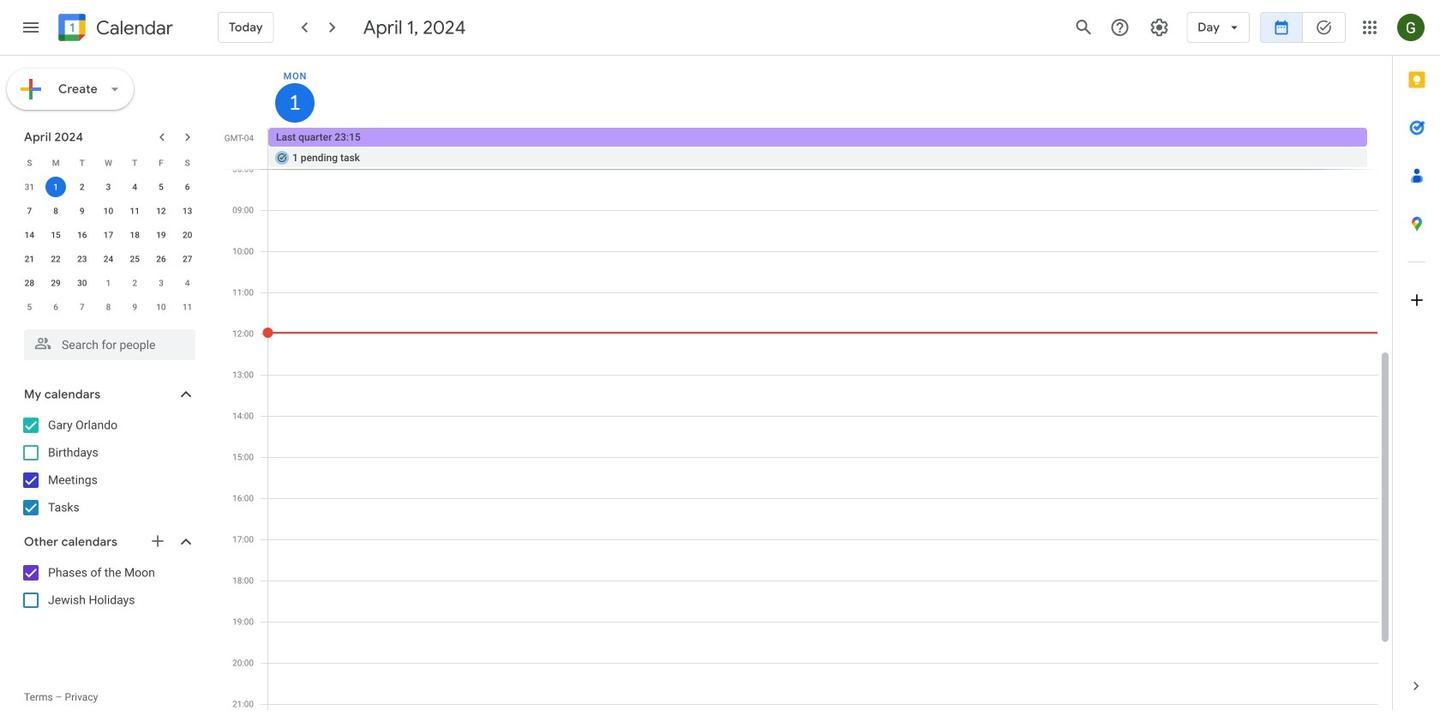 Task type: vqa. For each thing, say whether or not it's contained in the screenshot.
my to the right
no



Task type: describe. For each thing, give the bounding box(es) containing it.
25 element
[[125, 249, 145, 269]]

may 4 element
[[177, 273, 198, 293]]

13 element
[[177, 201, 198, 221]]

may 8 element
[[98, 297, 119, 317]]

calendar element
[[55, 10, 173, 48]]

may 7 element
[[72, 297, 92, 317]]

29 element
[[46, 273, 66, 293]]

3 element
[[98, 177, 119, 197]]

27 element
[[177, 249, 198, 269]]

22 element
[[46, 249, 66, 269]]

5 element
[[151, 177, 171, 197]]

20 element
[[177, 225, 198, 245]]

add other calendars image
[[149, 533, 166, 550]]

may 9 element
[[125, 297, 145, 317]]

Search for people text field
[[34, 329, 185, 360]]

may 1 element
[[98, 273, 119, 293]]

may 10 element
[[151, 297, 171, 317]]

main drawer image
[[21, 17, 41, 38]]



Task type: locate. For each thing, give the bounding box(es) containing it.
may 2 element
[[125, 273, 145, 293]]

None search field
[[0, 322, 213, 360]]

april 2024 grid
[[16, 151, 201, 319]]

16 element
[[72, 225, 92, 245]]

row group
[[16, 175, 201, 319]]

14 element
[[19, 225, 40, 245]]

12 element
[[151, 201, 171, 221]]

my calendars list
[[3, 412, 213, 521]]

6 element
[[177, 177, 198, 197]]

may 6 element
[[46, 297, 66, 317]]

grid
[[220, 56, 1393, 710]]

monday, april 1, today element
[[275, 83, 315, 123]]

19 element
[[151, 225, 171, 245]]

1 horizontal spatial cell
[[268, 128, 1378, 169]]

may 3 element
[[151, 273, 171, 293]]

23 element
[[72, 249, 92, 269]]

1 vertical spatial cell
[[43, 175, 69, 199]]

26 element
[[151, 249, 171, 269]]

9 element
[[72, 201, 92, 221]]

heading inside calendar element
[[93, 18, 173, 38]]

1, today element
[[46, 177, 66, 197]]

may 11 element
[[177, 297, 198, 317]]

30 element
[[72, 273, 92, 293]]

cell
[[268, 128, 1378, 169], [43, 175, 69, 199]]

18 element
[[125, 225, 145, 245]]

8 element
[[46, 201, 66, 221]]

row
[[261, 128, 1393, 169], [16, 151, 201, 175], [16, 175, 201, 199], [16, 199, 201, 223], [16, 223, 201, 247], [16, 247, 201, 271], [16, 271, 201, 295], [16, 295, 201, 319]]

7 element
[[19, 201, 40, 221]]

2 element
[[72, 177, 92, 197]]

28 element
[[19, 273, 40, 293]]

0 horizontal spatial cell
[[43, 175, 69, 199]]

settings menu image
[[1149, 17, 1170, 38]]

0 vertical spatial cell
[[268, 128, 1378, 169]]

10 element
[[98, 201, 119, 221]]

heading
[[93, 18, 173, 38]]

11 element
[[125, 201, 145, 221]]

15 element
[[46, 225, 66, 245]]

21 element
[[19, 249, 40, 269]]

tab list
[[1394, 56, 1441, 662]]

17 element
[[98, 225, 119, 245]]

24 element
[[98, 249, 119, 269]]

other calendars list
[[3, 559, 213, 614]]

4 element
[[125, 177, 145, 197]]

march 31 element
[[19, 177, 40, 197]]

may 5 element
[[19, 297, 40, 317]]

cell inside april 2024 grid
[[43, 175, 69, 199]]



